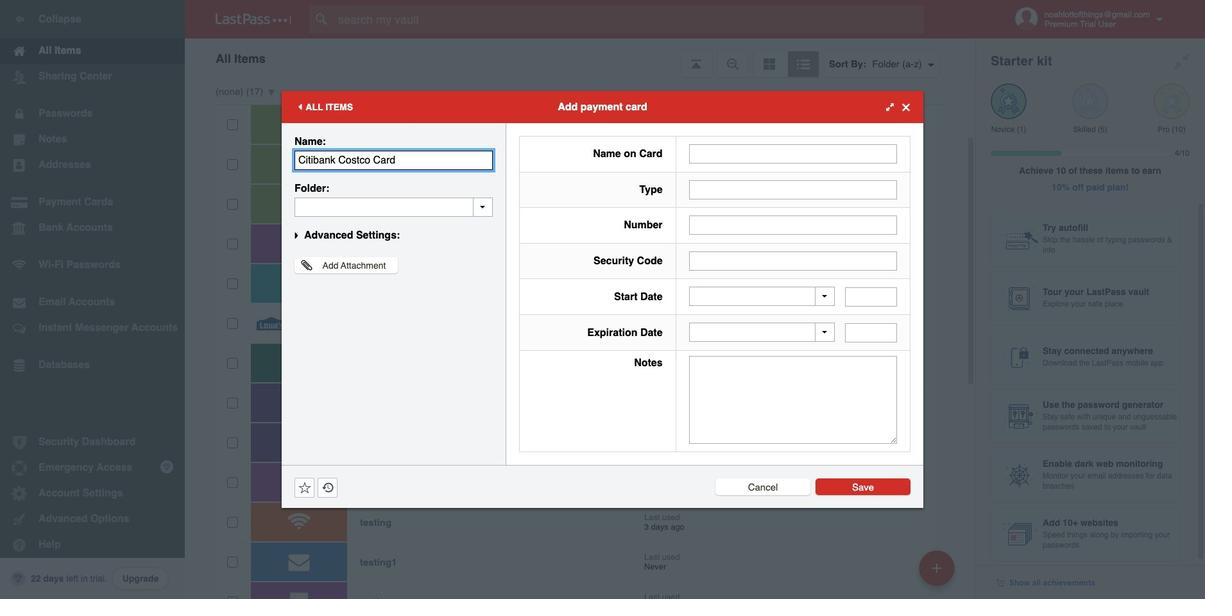 Task type: locate. For each thing, give the bounding box(es) containing it.
search my vault text field
[[309, 5, 949, 33]]

dialog
[[282, 91, 923, 508]]

new item image
[[932, 564, 941, 573]]

None text field
[[689, 145, 897, 164], [295, 151, 493, 170], [689, 180, 897, 199], [689, 216, 897, 235], [845, 323, 897, 343], [689, 356, 897, 444], [689, 145, 897, 164], [295, 151, 493, 170], [689, 180, 897, 199], [689, 216, 897, 235], [845, 323, 897, 343], [689, 356, 897, 444]]

new item navigation
[[914, 547, 963, 599]]

None text field
[[295, 198, 493, 217], [689, 251, 897, 271], [845, 287, 897, 307], [295, 198, 493, 217], [689, 251, 897, 271], [845, 287, 897, 307]]



Task type: describe. For each thing, give the bounding box(es) containing it.
vault options navigation
[[185, 39, 975, 77]]

lastpass image
[[216, 13, 291, 25]]

Search search field
[[309, 5, 949, 33]]

main navigation navigation
[[0, 0, 185, 599]]



Task type: vqa. For each thing, say whether or not it's contained in the screenshot.
LastPass Image
yes



